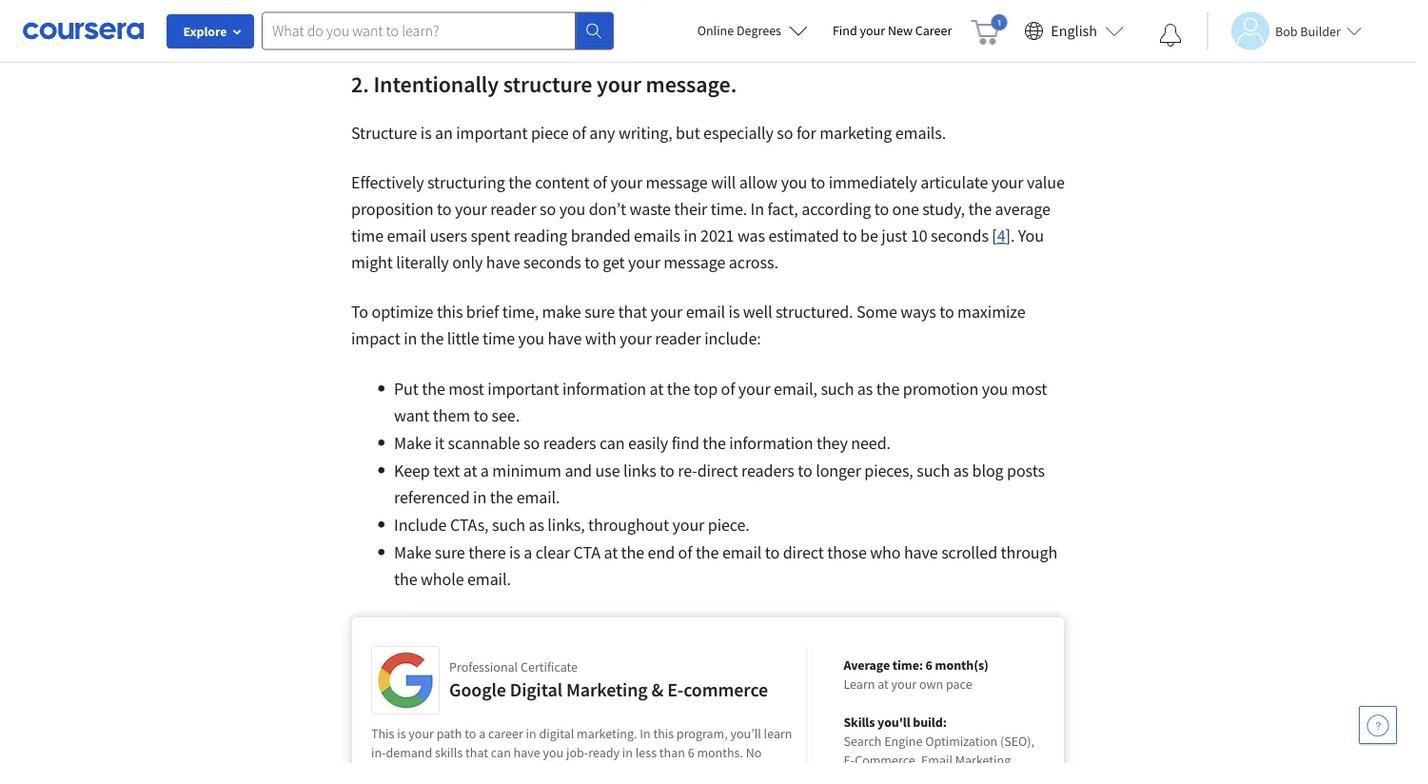 Task type: vqa. For each thing, say whether or not it's contained in the screenshot.
("Jane,
yes



Task type: describe. For each thing, give the bounding box(es) containing it.
structure
[[351, 122, 417, 144]]

average
[[844, 657, 890, 674]]

time.
[[711, 198, 747, 220]]

referenced
[[394, 487, 470, 508]]

your inside average time: 6 month(s) learn at your own pace
[[891, 676, 917, 693]]

those
[[827, 542, 867, 563]]

you up 'fact,'
[[781, 172, 807, 193]]

at right cta at left bottom
[[604, 542, 618, 563]]

in inside "effectively structuring the content of your message will allow you to immediately articulate your value proposition to your reader so you don't waste their time. in fact, according to one study, the average time email users spent reading branded emails in 2021 was estimated to be just 10 seconds ["
[[751, 198, 764, 220]]

longer
[[816, 460, 861, 481]]

you inside the this is your path to a career in digital marketing. in this program, you'll learn in-demand skills that can have you job-ready in less than 6 months. no degree or experience required.
[[543, 744, 564, 761]]

("jane,
[[496, 0, 546, 22]]

the right study,
[[968, 198, 992, 220]]

any
[[589, 122, 615, 144]]

according
[[802, 198, 871, 220]]

waste
[[630, 198, 671, 220]]

to left one
[[874, 198, 889, 220]]

piece
[[531, 122, 569, 144]]

personalize it. ("jane, your subscription has almost expired!")
[[394, 0, 829, 22]]

2. intentionally structure your message.
[[351, 69, 737, 98]]

ready
[[588, 744, 620, 761]]

0 horizontal spatial information
[[562, 378, 646, 400]]

will
[[711, 172, 736, 193]]

0 vertical spatial a
[[480, 460, 489, 481]]

don't
[[589, 198, 626, 220]]

online degrees button
[[682, 10, 823, 51]]

online
[[697, 22, 734, 39]]

english
[[1051, 21, 1097, 40]]

blog
[[972, 460, 1004, 481]]

personalize
[[394, 0, 475, 22]]

in right career
[[526, 725, 537, 742]]

the down minimum
[[490, 487, 513, 508]]

the down piece.
[[696, 542, 719, 563]]

expired!")
[[760, 0, 829, 22]]

help center image
[[1367, 714, 1390, 737]]

so inside "effectively structuring the content of your message will allow you to immediately articulate your value proposition to your reader so you don't waste their time. in fact, according to one study, the average time email users spent reading branded emails in 2021 was estimated to be just 10 seconds ["
[[540, 198, 556, 220]]

seconds inside ]. you might literally only have seconds to get your message across.
[[524, 252, 581, 273]]

posts
[[1007, 460, 1045, 481]]

or
[[412, 763, 424, 763]]

bob
[[1275, 22, 1298, 39]]

1 vertical spatial direct
[[783, 542, 824, 563]]

the left promotion
[[876, 378, 900, 400]]

experience
[[427, 763, 487, 763]]

professional
[[449, 658, 518, 676]]

month(s)
[[935, 657, 989, 674]]

structure is an important piece of any writing, but especially so for marketing emails.
[[351, 122, 949, 144]]

build:
[[913, 714, 947, 731]]

in inside put the most important information at the top of your email, such as the promotion you most want them to see. make it scannable so readers can easily find the information they need. keep text at a minimum and use links to re-direct readers to longer pieces, such as blog posts referenced in the email. include ctas, such as links, throughout your piece. make sure there is a clear cta at the end of the email to direct those who have scrolled through the whole email.
[[473, 487, 486, 508]]

articulate
[[921, 172, 988, 193]]

0 horizontal spatial email.
[[467, 569, 511, 590]]

value
[[1027, 172, 1065, 193]]

that inside the this is your path to a career in digital marketing. in this program, you'll learn in-demand skills that can have you job-ready in less than 6 months. no degree or experience required.
[[466, 744, 488, 761]]

0 vertical spatial email.
[[516, 487, 560, 508]]

is inside the this is your path to a career in digital marketing. in this program, you'll learn in-demand skills that can have you job-ready in less than 6 months. no degree or experience required.
[[397, 725, 406, 742]]

online degrees
[[697, 22, 781, 39]]

spent
[[471, 225, 510, 246]]

to up according
[[811, 172, 825, 193]]

the down throughout at the left bottom of page
[[621, 542, 644, 563]]

sure inside put the most important information at the top of your email, such as the promotion you most want them to see. make it scannable so readers can easily find the information they need. keep text at a minimum and use links to re-direct readers to longer pieces, such as blog posts referenced in the email. include ctas, such as links, throughout your piece. make sure there is a clear cta at the end of the email to direct those who have scrolled through the whole email.
[[435, 542, 465, 563]]

in inside the this is your path to a career in digital marketing. in this program, you'll learn in-demand skills that can have you job-ready in less than 6 months. no degree or experience required.
[[640, 725, 651, 742]]

&
[[652, 678, 664, 702]]

your right with
[[620, 328, 652, 349]]

degrees
[[737, 22, 781, 39]]

well
[[743, 301, 772, 323]]

need.
[[851, 432, 891, 454]]

emails
[[634, 225, 680, 246]]

skills
[[435, 744, 463, 761]]

the right find
[[703, 432, 726, 454]]

of inside "effectively structuring the content of your message will allow you to immediately articulate your value proposition to your reader so you don't waste their time. in fact, according to one study, the average time email users spent reading branded emails in 2021 was estimated to be just 10 seconds ["
[[593, 172, 607, 193]]

you
[[1018, 225, 1044, 246]]

shopping cart: 1 item image
[[971, 14, 1007, 45]]

throughout
[[588, 514, 669, 536]]

program,
[[677, 725, 728, 742]]

english button
[[1017, 0, 1132, 62]]

message inside ]. you might literally only have seconds to get your message across.
[[664, 252, 726, 273]]

coursera image
[[23, 15, 144, 46]]

to left 're-'
[[660, 460, 674, 481]]

see.
[[492, 405, 520, 426]]

writing,
[[619, 122, 672, 144]]

was
[[738, 225, 765, 246]]

path
[[437, 725, 462, 742]]

of right top
[[721, 378, 735, 400]]

want
[[394, 405, 430, 426]]

0 vertical spatial so
[[777, 122, 793, 144]]

google image
[[377, 652, 434, 709]]

than
[[659, 744, 685, 761]]

include:
[[704, 328, 761, 349]]

a inside the this is your path to a career in digital marketing. in this program, you'll learn in-demand skills that can have you job-ready in less than 6 months. no degree or experience required.
[[479, 725, 486, 742]]

no
[[746, 744, 762, 761]]

can inside the this is your path to a career in digital marketing. in this program, you'll learn in-demand skills that can have you job-ready in less than 6 months. no degree or experience required.
[[491, 744, 511, 761]]

include
[[394, 514, 447, 536]]

message.
[[646, 69, 737, 98]]

they
[[817, 432, 848, 454]]

promotion
[[903, 378, 979, 400]]

2021
[[701, 225, 734, 246]]

your down the structuring
[[455, 198, 487, 220]]

4
[[997, 225, 1006, 246]]

for
[[797, 122, 816, 144]]

to left be
[[843, 225, 857, 246]]

in inside "effectively structuring the content of your message will allow you to immediately articulate your value proposition to your reader so you don't waste their time. in fact, according to one study, the average time email users spent reading branded emails in 2021 was estimated to be just 10 seconds ["
[[684, 225, 697, 246]]

2 horizontal spatial such
[[917, 460, 950, 481]]

reader inside "effectively structuring the content of your message will allow you to immediately articulate your value proposition to your reader so you don't waste their time. in fact, according to one study, the average time email users spent reading branded emails in 2021 was estimated to be just 10 seconds ["
[[490, 198, 536, 220]]

commerce
[[683, 678, 768, 702]]

your left the email,
[[738, 378, 771, 400]]

be
[[860, 225, 878, 246]]

your down ]. you might literally only have seconds to get your message across.
[[650, 301, 683, 323]]

whole
[[421, 569, 464, 590]]

1 most from the left
[[449, 378, 484, 400]]

is left an
[[420, 122, 432, 144]]

learn
[[764, 725, 792, 742]]

there
[[468, 542, 506, 563]]

average time: 6 month(s) learn at your own pace
[[844, 657, 989, 693]]

find your new career
[[833, 22, 952, 39]]

google
[[449, 678, 506, 702]]

intentionally
[[373, 69, 499, 98]]

email,
[[774, 378, 817, 400]]

time,
[[502, 301, 539, 323]]

pace
[[946, 676, 972, 693]]

your up "average"
[[991, 172, 1024, 193]]

to inside to optimize this brief time, make sure that your email is well structured. some ways to maximize impact in the little time you have with your reader include:
[[940, 301, 954, 323]]

might
[[351, 252, 393, 273]]

digital
[[539, 725, 574, 742]]

months.
[[697, 744, 743, 761]]

to inside ]. you might literally only have seconds to get your message across.
[[585, 252, 599, 273]]

users
[[430, 225, 467, 246]]

branded
[[571, 225, 631, 246]]

you'll
[[730, 725, 761, 742]]

1 make from the top
[[394, 432, 431, 454]]

your right find
[[860, 22, 885, 39]]

1 horizontal spatial information
[[729, 432, 813, 454]]

is inside to optimize this brief time, make sure that your email is well structured. some ways to maximize impact in the little time you have with your reader include:
[[729, 301, 740, 323]]

digital
[[510, 678, 562, 702]]

to inside the this is your path to a career in digital marketing. in this program, you'll learn in-demand skills that can have you job-ready in less than 6 months. no degree or experience required.
[[465, 725, 476, 742]]



Task type: locate. For each thing, give the bounding box(es) containing it.
2.
[[351, 69, 369, 98]]

0 horizontal spatial 6
[[688, 744, 694, 761]]

1 horizontal spatial can
[[600, 432, 625, 454]]

seconds inside "effectively structuring the content of your message will allow you to immediately articulate your value proposition to your reader so you don't waste their time. in fact, according to one study, the average time email users spent reading branded emails in 2021 was estimated to be just 10 seconds ["
[[931, 225, 989, 246]]

emails.
[[895, 122, 946, 144]]

with
[[585, 328, 616, 349]]

you down content on the top
[[559, 198, 586, 220]]

direct
[[697, 460, 738, 481], [783, 542, 824, 563]]

is right there
[[509, 542, 520, 563]]

to right path
[[465, 725, 476, 742]]

your
[[549, 0, 581, 22]]

easily
[[628, 432, 668, 454]]

0 vertical spatial as
[[857, 378, 873, 400]]

is inside put the most important information at the top of your email, such as the promotion you most want them to see. make it scannable so readers can easily find the information they need. keep text at a minimum and use links to re-direct readers to longer pieces, such as blog posts referenced in the email. include ctas, such as links, throughout your piece. make sure there is a clear cta at the end of the email to direct those who have scrolled through the whole email.
[[509, 542, 520, 563]]

message down '2021'
[[664, 252, 726, 273]]

0 vertical spatial email
[[387, 225, 426, 246]]

the
[[508, 172, 532, 193], [968, 198, 992, 220], [420, 328, 444, 349], [422, 378, 445, 400], [667, 378, 690, 400], [876, 378, 900, 400], [703, 432, 726, 454], [490, 487, 513, 508], [621, 542, 644, 563], [696, 542, 719, 563], [394, 569, 417, 590]]

skills
[[844, 714, 875, 731]]

0 horizontal spatial in
[[640, 725, 651, 742]]

1 vertical spatial information
[[729, 432, 813, 454]]

important right an
[[456, 122, 528, 144]]

time:
[[892, 657, 923, 674]]

just
[[882, 225, 907, 246]]

email inside to optimize this brief time, make sure that your email is well structured. some ways to maximize impact in the little time you have with your reader include:
[[686, 301, 725, 323]]

sure up with
[[584, 301, 615, 323]]

6 right than
[[688, 744, 694, 761]]

1 vertical spatial 6
[[688, 744, 694, 761]]

1 horizontal spatial as
[[857, 378, 873, 400]]

bob builder button
[[1207, 12, 1362, 50]]

this up than
[[653, 725, 674, 742]]

sure
[[584, 301, 615, 323], [435, 542, 465, 563]]

of left 'any'
[[572, 122, 586, 144]]

1 horizontal spatial in
[[751, 198, 764, 220]]

1 vertical spatial such
[[917, 460, 950, 481]]

0 vertical spatial 6
[[926, 657, 933, 674]]

find
[[672, 432, 699, 454]]

1 vertical spatial as
[[953, 460, 969, 481]]

1 horizontal spatial such
[[821, 378, 854, 400]]

1 vertical spatial reader
[[655, 328, 701, 349]]

at left top
[[650, 378, 664, 400]]

1 horizontal spatial seconds
[[931, 225, 989, 246]]

1 horizontal spatial email.
[[516, 487, 560, 508]]

in up ctas,
[[473, 487, 486, 508]]

reader left include:
[[655, 328, 701, 349]]

6
[[926, 657, 933, 674], [688, 744, 694, 761]]

certificate
[[521, 658, 578, 676]]

1 horizontal spatial reader
[[655, 328, 701, 349]]

6 inside average time: 6 month(s) learn at your own pace
[[926, 657, 933, 674]]

in up less
[[640, 725, 651, 742]]

1 vertical spatial make
[[394, 542, 431, 563]]

your up demand
[[409, 725, 434, 742]]

can up use
[[600, 432, 625, 454]]

important for piece
[[456, 122, 528, 144]]

as left blog
[[953, 460, 969, 481]]

0 vertical spatial make
[[394, 432, 431, 454]]

direct left those
[[783, 542, 824, 563]]

in down optimize
[[404, 328, 417, 349]]

2 most from the left
[[1011, 378, 1047, 400]]

have inside to optimize this brief time, make sure that your email is well structured. some ways to maximize impact in the little time you have with your reader include:
[[548, 328, 582, 349]]

marketing
[[566, 678, 648, 702]]

you down the digital
[[543, 744, 564, 761]]

0 horizontal spatial can
[[491, 744, 511, 761]]

them
[[433, 405, 470, 426]]

to
[[351, 301, 368, 323]]

direct down find
[[697, 460, 738, 481]]

1 horizontal spatial that
[[618, 301, 647, 323]]

the left whole
[[394, 569, 417, 590]]

0 horizontal spatial as
[[529, 514, 544, 536]]

readers up piece.
[[741, 460, 795, 481]]

1 vertical spatial this
[[653, 725, 674, 742]]

1 horizontal spatial most
[[1011, 378, 1047, 400]]

explore
[[183, 23, 227, 40]]

have inside the this is your path to a career in digital marketing. in this program, you'll learn in-demand skills that can have you job-ready in less than 6 months. no degree or experience required.
[[514, 744, 540, 761]]

have inside ]. you might literally only have seconds to get your message across.
[[486, 252, 520, 273]]

at right the learn
[[878, 676, 889, 693]]

reader
[[490, 198, 536, 220], [655, 328, 701, 349]]

0 horizontal spatial sure
[[435, 542, 465, 563]]

1 vertical spatial so
[[540, 198, 556, 220]]

2 make from the top
[[394, 542, 431, 563]]

content
[[535, 172, 590, 193]]

maximize
[[958, 301, 1025, 323]]

0 vertical spatial message
[[646, 172, 708, 193]]

your up 'any'
[[597, 69, 641, 98]]

that inside to optimize this brief time, make sure that your email is well structured. some ways to maximize impact in the little time you have with your reader include:
[[618, 301, 647, 323]]

email.
[[516, 487, 560, 508], [467, 569, 511, 590]]

your down emails
[[628, 252, 660, 273]]

0 vertical spatial readers
[[543, 432, 596, 454]]

as up need.
[[857, 378, 873, 400]]

time
[[351, 225, 384, 246], [483, 328, 515, 349]]

immediately
[[829, 172, 917, 193]]

0 horizontal spatial time
[[351, 225, 384, 246]]

reading
[[514, 225, 567, 246]]

put
[[394, 378, 419, 400]]

career
[[488, 725, 523, 742]]

show notifications image
[[1159, 24, 1182, 47]]

this inside to optimize this brief time, make sure that your email is well structured. some ways to maximize impact in the little time you have with your reader include:
[[437, 301, 463, 323]]

learn
[[844, 676, 875, 693]]

make left it
[[394, 432, 431, 454]]

so left for
[[777, 122, 793, 144]]

0 vertical spatial direct
[[697, 460, 738, 481]]

0 vertical spatial that
[[618, 301, 647, 323]]

at inside average time: 6 month(s) learn at your own pace
[[878, 676, 889, 693]]

a
[[480, 460, 489, 481], [524, 542, 532, 563], [479, 725, 486, 742]]

email up include:
[[686, 301, 725, 323]]

0 vertical spatial seconds
[[931, 225, 989, 246]]

1 vertical spatial important
[[488, 378, 559, 400]]

2 vertical spatial such
[[492, 514, 525, 536]]

little
[[447, 328, 479, 349]]

a left clear on the bottom left of page
[[524, 542, 532, 563]]

you inside put the most important information at the top of your email, such as the promotion you most want them to see. make it scannable so readers can easily find the information they need. keep text at a minimum and use links to re-direct readers to longer pieces, such as blog posts referenced in the email. include ctas, such as links, throughout your piece. make sure there is a clear cta at the end of the email to direct those who have scrolled through the whole email.
[[982, 378, 1008, 400]]

reader inside to optimize this brief time, make sure that your email is well structured. some ways to maximize impact in the little time you have with your reader include:
[[655, 328, 701, 349]]

that down get
[[618, 301, 647, 323]]

most up them
[[449, 378, 484, 400]]

can up the required.
[[491, 744, 511, 761]]

2 vertical spatial a
[[479, 725, 486, 742]]

email down piece.
[[722, 542, 762, 563]]

your inside ]. you might literally only have seconds to get your message across.
[[628, 252, 660, 273]]

a down 'scannable' at the bottom left of the page
[[480, 460, 489, 481]]

to optimize this brief time, make sure that your email is well structured. some ways to maximize impact in the little time you have with your reader include:
[[351, 301, 1025, 349]]

0 horizontal spatial readers
[[543, 432, 596, 454]]

that up experience
[[466, 744, 488, 761]]

demand
[[386, 744, 432, 761]]

]. you might literally only have seconds to get your message across.
[[351, 225, 1044, 273]]

0 vertical spatial in
[[751, 198, 764, 220]]

the left little
[[420, 328, 444, 349]]

reader up the spent
[[490, 198, 536, 220]]

at
[[650, 378, 664, 400], [463, 460, 477, 481], [604, 542, 618, 563], [878, 676, 889, 693]]

1 vertical spatial in
[[640, 725, 651, 742]]

can inside put the most important information at the top of your email, such as the promotion you most want them to see. make it scannable so readers can easily find the information they need. keep text at a minimum and use links to re-direct readers to longer pieces, such as blog posts referenced in the email. include ctas, such as links, throughout your piece. make sure there is a clear cta at the end of the email to direct those who have scrolled through the whole email.
[[600, 432, 625, 454]]

of up don't
[[593, 172, 607, 193]]

such right the email,
[[821, 378, 854, 400]]

None search field
[[262, 12, 614, 50]]

important for information
[[488, 378, 559, 400]]

have right the who
[[904, 542, 938, 563]]

in
[[751, 198, 764, 220], [640, 725, 651, 742]]

this is your path to a career in digital marketing. in this program, you'll learn in-demand skills that can have you job-ready in less than 6 months. no degree or experience required.
[[371, 725, 792, 763]]

email inside put the most important information at the top of your email, such as the promotion you most want them to see. make it scannable so readers can easily find the information they need. keep text at a minimum and use links to re-direct readers to longer pieces, such as blog posts referenced in the email. include ctas, such as links, throughout your piece. make sure there is a clear cta at the end of the email to direct those who have scrolled through the whole email.
[[722, 542, 762, 563]]

literally
[[396, 252, 449, 273]]

What do you want to learn? text field
[[262, 12, 576, 50]]

1 vertical spatial sure
[[435, 542, 465, 563]]

0 vertical spatial sure
[[584, 301, 615, 323]]

readers up "and"
[[543, 432, 596, 454]]

message up their
[[646, 172, 708, 193]]

email down 'proposition'
[[387, 225, 426, 246]]

is right "this"
[[397, 725, 406, 742]]

but
[[676, 122, 700, 144]]

job-
[[566, 744, 588, 761]]

explore button
[[167, 14, 254, 49]]

0 horizontal spatial this
[[437, 301, 463, 323]]

to up users on the top left of page
[[437, 198, 452, 220]]

you inside to optimize this brief time, make sure that your email is well structured. some ways to maximize impact in the little time you have with your reader include:
[[518, 328, 544, 349]]

structure
[[503, 69, 592, 98]]

in left less
[[622, 744, 633, 761]]

your up end
[[672, 514, 705, 536]]

one
[[892, 198, 919, 220]]

subscription
[[584, 0, 674, 22]]

find your new career link
[[823, 19, 962, 43]]

0 vertical spatial can
[[600, 432, 625, 454]]

clear
[[536, 542, 570, 563]]

time inside to optimize this brief time, make sure that your email is well structured. some ways to maximize impact in the little time you have with your reader include:
[[483, 328, 515, 349]]

as left links,
[[529, 514, 544, 536]]

].
[[1006, 225, 1015, 246]]

1 vertical spatial can
[[491, 744, 511, 761]]

so up minimum
[[524, 432, 540, 454]]

marketing.
[[577, 725, 637, 742]]

the left content on the top
[[508, 172, 532, 193]]

so inside put the most important information at the top of your email, such as the promotion you most want them to see. make it scannable so readers can easily find the information they need. keep text at a minimum and use links to re-direct readers to longer pieces, such as blog posts referenced in the email. include ctas, such as links, throughout your piece. make sure there is a clear cta at the end of the email to direct those who have scrolled through the whole email.
[[524, 432, 540, 454]]

to left see.
[[474, 405, 488, 426]]

the right put
[[422, 378, 445, 400]]

0 horizontal spatial reader
[[490, 198, 536, 220]]

to left longer
[[798, 460, 813, 481]]

pieces,
[[864, 460, 913, 481]]

6 up own
[[926, 657, 933, 674]]

scrolled
[[941, 542, 997, 563]]

scannable
[[448, 432, 520, 454]]

a left career
[[479, 725, 486, 742]]

1 vertical spatial that
[[466, 744, 488, 761]]

own
[[919, 676, 943, 693]]

proposition
[[351, 198, 434, 220]]

2 vertical spatial as
[[529, 514, 544, 536]]

1 vertical spatial email
[[686, 301, 725, 323]]

has
[[677, 0, 704, 22]]

important up see.
[[488, 378, 559, 400]]

only
[[452, 252, 483, 273]]

through
[[1001, 542, 1058, 563]]

0 horizontal spatial direct
[[697, 460, 738, 481]]

sure inside to optimize this brief time, make sure that your email is well structured. some ways to maximize impact in the little time you have with your reader include:
[[584, 301, 615, 323]]

time down the brief
[[483, 328, 515, 349]]

2 vertical spatial email
[[722, 542, 762, 563]]

time inside "effectively structuring the content of your message will allow you to immediately articulate your value proposition to your reader so you don't waste their time. in fact, according to one study, the average time email users spent reading branded emails in 2021 was estimated to be just 10 seconds ["
[[351, 225, 384, 246]]

use
[[595, 460, 620, 481]]

0 vertical spatial reader
[[490, 198, 536, 220]]

0 vertical spatial information
[[562, 378, 646, 400]]

sure up whole
[[435, 542, 465, 563]]

seconds down reading
[[524, 252, 581, 273]]

have inside put the most important information at the top of your email, such as the promotion you most want them to see. make it scannable so readers can easily find the information they need. keep text at a minimum and use links to re-direct readers to longer pieces, such as blog posts referenced in the email. include ctas, such as links, throughout your piece. make sure there is a clear cta at the end of the email to direct those who have scrolled through the whole email.
[[904, 542, 938, 563]]

0 horizontal spatial such
[[492, 514, 525, 536]]

0 vertical spatial important
[[456, 122, 528, 144]]

6 inside the this is your path to a career in digital marketing. in this program, you'll learn in-demand skills that can have you job-ready in less than 6 months. no degree or experience required.
[[688, 744, 694, 761]]

so up reading
[[540, 198, 556, 220]]

this up little
[[437, 301, 463, 323]]

time up might
[[351, 225, 384, 246]]

across.
[[729, 252, 778, 273]]

0 vertical spatial this
[[437, 301, 463, 323]]

email inside "effectively structuring the content of your message will allow you to immediately articulate your value proposition to your reader so you don't waste their time. in fact, according to one study, the average time email users spent reading branded emails in 2021 was estimated to be just 10 seconds ["
[[387, 225, 426, 246]]

the left top
[[667, 378, 690, 400]]

in inside to optimize this brief time, make sure that your email is well structured. some ways to maximize impact in the little time you have with your reader include:
[[404, 328, 417, 349]]

1 horizontal spatial direct
[[783, 542, 824, 563]]

of
[[572, 122, 586, 144], [593, 172, 607, 193], [721, 378, 735, 400], [678, 542, 692, 563]]

the inside to optimize this brief time, make sure that your email is well structured. some ways to maximize impact in the little time you have with your reader include:
[[420, 328, 444, 349]]

to
[[811, 172, 825, 193], [437, 198, 452, 220], [874, 198, 889, 220], [843, 225, 857, 246], [585, 252, 599, 273], [940, 301, 954, 323], [474, 405, 488, 426], [660, 460, 674, 481], [798, 460, 813, 481], [765, 542, 780, 563], [465, 725, 476, 742]]

[
[[992, 225, 997, 246]]

10
[[911, 225, 928, 246]]

such right pieces,
[[917, 460, 950, 481]]

put the most important information at the top of your email, such as the promotion you most want them to see. make it scannable so readers can easily find the information they need. keep text at a minimum and use links to re-direct readers to longer pieces, such as blog posts referenced in the email. include ctas, such as links, throughout your piece. make sure there is a clear cta at the end of the email to direct those who have scrolled through the whole email.
[[394, 378, 1058, 590]]

0 horizontal spatial most
[[449, 378, 484, 400]]

can
[[600, 432, 625, 454], [491, 744, 511, 761]]

ctas,
[[450, 514, 489, 536]]

find
[[833, 22, 857, 39]]

in down their
[[684, 225, 697, 246]]

is left well
[[729, 301, 740, 323]]

1 horizontal spatial this
[[653, 725, 674, 742]]

important inside put the most important information at the top of your email, such as the promotion you most want them to see. make it scannable so readers can easily find the information they need. keep text at a minimum and use links to re-direct readers to longer pieces, such as blog posts referenced in the email. include ctas, such as links, throughout your piece. make sure there is a clear cta at the end of the email to direct those who have scrolled through the whole email.
[[488, 378, 559, 400]]

1 vertical spatial readers
[[741, 460, 795, 481]]

average
[[995, 198, 1050, 220]]

1 vertical spatial message
[[664, 252, 726, 273]]

1 horizontal spatial time
[[483, 328, 515, 349]]

to left get
[[585, 252, 599, 273]]

1 vertical spatial time
[[483, 328, 515, 349]]

information down with
[[562, 378, 646, 400]]

you down time,
[[518, 328, 544, 349]]

brief
[[466, 301, 499, 323]]

0 vertical spatial time
[[351, 225, 384, 246]]

professional certificate google digital marketing & e-commerce
[[449, 658, 768, 702]]

of right end
[[678, 542, 692, 563]]

1 horizontal spatial sure
[[584, 301, 615, 323]]

1 vertical spatial seconds
[[524, 252, 581, 273]]

seconds down study,
[[931, 225, 989, 246]]

0 horizontal spatial seconds
[[524, 252, 581, 273]]

to left those
[[765, 542, 780, 563]]

have down the spent
[[486, 252, 520, 273]]

at right text
[[463, 460, 477, 481]]

impact
[[351, 328, 400, 349]]

most
[[449, 378, 484, 400], [1011, 378, 1047, 400]]

message inside "effectively structuring the content of your message will allow you to immediately articulate your value proposition to your reader so you don't waste their time. in fact, according to one study, the average time email users spent reading branded emails in 2021 was estimated to be just 10 seconds ["
[[646, 172, 708, 193]]

have up the required.
[[514, 744, 540, 761]]

0 horizontal spatial that
[[466, 744, 488, 761]]

0 vertical spatial such
[[821, 378, 854, 400]]

structured.
[[776, 301, 853, 323]]

links,
[[548, 514, 585, 536]]

1 vertical spatial email.
[[467, 569, 511, 590]]

as
[[857, 378, 873, 400], [953, 460, 969, 481], [529, 514, 544, 536]]

make down include
[[394, 542, 431, 563]]

especially
[[703, 122, 774, 144]]

career
[[915, 22, 952, 39]]

your up don't
[[610, 172, 643, 193]]

2 vertical spatial so
[[524, 432, 540, 454]]

most up posts at the bottom right of page
[[1011, 378, 1047, 400]]

1 vertical spatial a
[[524, 542, 532, 563]]

your inside the this is your path to a career in digital marketing. in this program, you'll learn in-demand skills that can have you job-ready in less than 6 months. no degree or experience required.
[[409, 725, 434, 742]]

this inside the this is your path to a career in digital marketing. in this program, you'll learn in-demand skills that can have you job-ready in less than 6 months. no degree or experience required.
[[653, 725, 674, 742]]

1 horizontal spatial 6
[[926, 657, 933, 674]]

to right ways
[[940, 301, 954, 323]]

you'll
[[878, 714, 910, 731]]

in left 'fact,'
[[751, 198, 764, 220]]

1 horizontal spatial readers
[[741, 460, 795, 481]]

2 horizontal spatial as
[[953, 460, 969, 481]]



